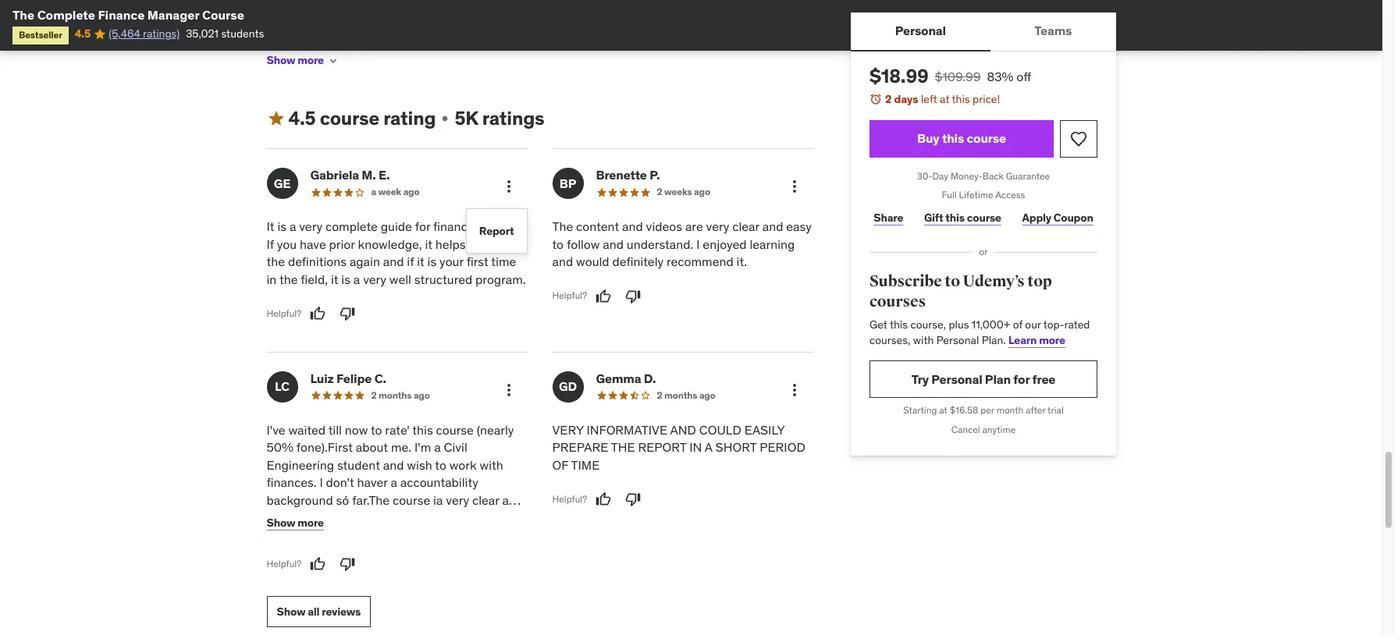 Task type: vqa. For each thing, say whether or not it's contained in the screenshot.
THE $9.99
no



Task type: describe. For each thing, give the bounding box(es) containing it.
try personal plan for free link
[[869, 361, 1097, 399]]

1 show more from the top
[[267, 53, 324, 67]]

very down again
[[363, 271, 386, 287]]

time
[[571, 457, 600, 473]]

and left the videos
[[622, 219, 643, 235]]

course down lifetime
[[967, 211, 1001, 225]]

in
[[267, 271, 277, 287]]

mark review by gabriela m. e. as unhelpful image
[[340, 306, 355, 322]]

2 show more from the top
[[267, 516, 324, 530]]

helpful? for the content and videos are very clear and easy to follow and understand. i enjoyed learning and would definitely recommend it.
[[552, 290, 587, 302]]

haver
[[357, 475, 388, 490]]

the for course
[[369, 492, 390, 508]]

teams
[[1034, 23, 1072, 39]]

of
[[552, 457, 568, 473]]

cancel
[[951, 424, 980, 436]]

easily
[[745, 422, 785, 438]]

prior
[[329, 236, 355, 252]]

teams button
[[990, 12, 1116, 50]]

accountability
[[400, 475, 478, 490]]

1 vertical spatial more
[[1039, 333, 1065, 347]]

days
[[894, 92, 918, 106]]

luiz
[[310, 371, 334, 386]]

enjoyed
[[703, 236, 747, 252]]

very informative and could easily prepare the report in a short period of time
[[552, 422, 806, 473]]

mark review by gemma d. as helpful image
[[596, 492, 611, 508]]

course inside the course ia very clear and beginner friendly. exposes a lot of concepts quite intuitively.
[[393, 492, 430, 508]]

and inside first about me. i'm a civil engineering student and wish to work with finances. i don't haver a accountability background só far.
[[383, 457, 404, 473]]

clear inside 'the content and videos are very clear and easy to follow and understand. i enjoyed learning and would definitely recommend it.'
[[733, 219, 760, 235]]

the for content
[[552, 219, 573, 235]]

mark review by gabriela m. e. as helpful image
[[310, 306, 326, 322]]

a right haver
[[391, 475, 397, 490]]

after
[[1026, 405, 1045, 417]]

the
[[611, 440, 635, 456]]

i've
[[267, 422, 285, 438]]

2 for gemma d.
[[657, 390, 663, 401]]

very inside 'the content and videos are very clear and easy to follow and understand. i enjoyed learning and would definitely recommend it.'
[[706, 219, 730, 235]]

a right i'm at the left bottom
[[434, 440, 441, 456]]

apply coupon
[[1022, 211, 1093, 225]]

lc
[[275, 379, 290, 395]]

your
[[440, 254, 464, 270]]

bestseller
[[19, 29, 62, 41]]

bp
[[560, 176, 576, 191]]

me.
[[391, 440, 412, 456]]

this for gift
[[945, 211, 965, 225]]

2 vertical spatial personal
[[931, 372, 982, 387]]

additional actions for review by gabriela m. e. image
[[499, 178, 518, 196]]

rate'
[[385, 422, 410, 438]]

weeks
[[664, 186, 692, 198]]

field,
[[301, 271, 328, 287]]

report button
[[479, 216, 514, 247]]

finances.
[[267, 475, 317, 490]]

course inside button
[[967, 130, 1006, 146]]

our
[[1025, 318, 1041, 332]]

understand.
[[627, 236, 694, 252]]

financial
[[433, 219, 480, 235]]

follow
[[567, 236, 600, 252]]

off
[[1016, 69, 1031, 84]]

luiz felipe c.
[[310, 371, 386, 386]]

very up have at the top of page
[[299, 219, 323, 235]]

ratings
[[482, 106, 545, 130]]

to inside first about me. i'm a civil engineering student and wish to work with finances. i don't haver a accountability background só far.
[[435, 457, 446, 473]]

additional actions for review by gemma d. image
[[785, 381, 804, 400]]

till
[[328, 422, 342, 438]]

in
[[690, 440, 702, 456]]

(5,464
[[109, 27, 140, 41]]

try
[[911, 372, 929, 387]]

report
[[638, 440, 687, 456]]

definitely
[[613, 254, 664, 270]]

4.5 for 4.5 course rating
[[289, 106, 316, 130]]

for inside it is a very complete guide for financial literacy. if you have prior knowledge, it helps you check the definitions again and if it is your first time in the field, it is a very well structured program.
[[415, 219, 430, 235]]

to inside i've waited till now to rate' this course (nearly 50% fone).
[[371, 422, 382, 438]]

0 vertical spatial show
[[267, 53, 295, 67]]

xsmall image
[[327, 54, 340, 67]]

$18.99 $109.99 83% off
[[869, 64, 1031, 88]]

and inside it is a very complete guide for financial literacy. if you have prior knowledge, it helps you check the definitions again and if it is your first time in the field, it is a very well structured program.
[[383, 254, 404, 270]]

it is a very complete guide for financial literacy. if you have prior knowledge, it helps you check the definitions again and if it is your first time in the field, it is a very well structured program.
[[267, 219, 526, 287]]

money-
[[951, 170, 982, 182]]

day
[[932, 170, 948, 182]]

very
[[552, 422, 584, 438]]

the for complete
[[12, 7, 34, 23]]

udemy's
[[963, 272, 1025, 291]]

só
[[336, 492, 349, 508]]

$16.58
[[950, 405, 978, 417]]

anytime
[[982, 424, 1016, 436]]

1 vertical spatial it
[[417, 254, 425, 270]]

mark review by luiz felipe c. as helpful image
[[310, 557, 326, 572]]

felipe
[[337, 371, 372, 386]]

i'm
[[415, 440, 431, 456]]

very inside the course ia very clear and beginner friendly. exposes a lot of concepts quite intuitively.
[[446, 492, 469, 508]]

4.5 for 4.5
[[75, 27, 90, 41]]

ago for luiz felipe c.
[[414, 390, 430, 401]]

p.
[[650, 167, 660, 183]]

subscribe
[[869, 272, 942, 291]]

have
[[300, 236, 326, 252]]

tab list containing personal
[[851, 12, 1116, 52]]

the complete finance manager course
[[12, 7, 244, 23]]

check
[[492, 236, 525, 252]]

if
[[267, 236, 274, 252]]

get
[[869, 318, 887, 332]]

personal inside button
[[895, 23, 946, 39]]

additional actions for review by luiz felipe c. image
[[499, 381, 518, 400]]

2 for brenette p.
[[657, 186, 663, 198]]

at inside "starting at $16.58 per month after trial cancel anytime"
[[939, 405, 947, 417]]

first about me. i'm a civil engineering student and wish to work with finances. i don't haver a accountability background só far.
[[267, 440, 503, 508]]

plan.
[[982, 333, 1006, 347]]

d.
[[644, 371, 656, 386]]

first
[[328, 440, 353, 456]]

ago for brenette p.
[[694, 186, 710, 198]]

don't
[[326, 475, 354, 490]]

buy this course
[[917, 130, 1006, 146]]

report
[[479, 224, 514, 238]]

and down follow
[[552, 254, 573, 270]]

mark review by brenette p. as helpful image
[[596, 289, 611, 304]]

of inside get this course, plus 11,000+ of our top-rated courses, with personal plan.
[[1013, 318, 1022, 332]]

prepare
[[552, 440, 608, 456]]

0 vertical spatial more
[[298, 53, 324, 67]]

first
[[467, 254, 489, 270]]

2 right alarm icon
[[885, 92, 892, 106]]

brenette p.
[[596, 167, 660, 183]]

personal button
[[851, 12, 990, 50]]

to inside 'the content and videos are very clear and easy to follow and understand. i enjoyed learning and would definitely recommend it.'
[[552, 236, 564, 252]]

2 vertical spatial more
[[298, 516, 324, 530]]

trial
[[1047, 405, 1064, 417]]

i inside first about me. i'm a civil engineering student and wish to work with finances. i don't haver a accountability background só far.
[[320, 475, 323, 490]]

m.
[[362, 167, 376, 183]]

brenette
[[596, 167, 647, 183]]

manager
[[147, 7, 199, 23]]

5k ratings
[[455, 106, 545, 130]]

helpful? down quite
[[267, 558, 301, 570]]

left
[[921, 92, 937, 106]]

a
[[705, 440, 713, 456]]

coupon
[[1054, 211, 1093, 225]]

and down content
[[603, 236, 624, 252]]

a left week
[[371, 186, 376, 198]]

and
[[670, 422, 696, 438]]

30-
[[917, 170, 932, 182]]

starting
[[903, 405, 937, 417]]

buy this course button
[[869, 120, 1054, 157]]

structured
[[414, 271, 473, 287]]

1 vertical spatial the
[[279, 271, 298, 287]]

helps
[[436, 236, 466, 252]]

show inside show all reviews button
[[277, 605, 305, 619]]



Task type: locate. For each thing, give the bounding box(es) containing it.
reviews
[[322, 605, 361, 619]]

course up gabriela m. e.
[[320, 106, 379, 130]]

try personal plan for free
[[911, 372, 1055, 387]]

the content and videos are very clear and easy to follow and understand. i enjoyed learning and would definitely recommend it.
[[552, 219, 812, 270]]

course
[[202, 7, 244, 23]]

this down the '$109.99'
[[952, 92, 970, 106]]

2 months from the left
[[664, 390, 698, 401]]

2 you from the left
[[469, 236, 489, 252]]

personal
[[895, 23, 946, 39], [936, 333, 979, 347], [931, 372, 982, 387]]

background
[[267, 492, 333, 508]]

literacy.
[[483, 219, 526, 235]]

a week ago
[[371, 186, 420, 198]]

ago for gabriela m. e.
[[403, 186, 420, 198]]

to up accountability
[[435, 457, 446, 473]]

personal down plus at the right of page
[[936, 333, 979, 347]]

a left lot
[[417, 510, 423, 525]]

recommend
[[667, 254, 734, 270]]

a right it
[[290, 219, 296, 235]]

to left udemy's in the top right of the page
[[945, 272, 960, 291]]

1 horizontal spatial 4.5
[[289, 106, 316, 130]]

to up about
[[371, 422, 382, 438]]

the
[[267, 254, 285, 270], [279, 271, 298, 287]]

at
[[940, 92, 949, 106], [939, 405, 947, 417]]

2 vertical spatial is
[[341, 271, 351, 287]]

knowledge,
[[358, 236, 422, 252]]

0 vertical spatial show more button
[[267, 45, 340, 76]]

1 horizontal spatial of
[[1013, 318, 1022, 332]]

0 horizontal spatial clear
[[472, 492, 499, 508]]

you up first
[[469, 236, 489, 252]]

0 horizontal spatial of
[[444, 510, 454, 525]]

this right buy
[[942, 130, 964, 146]]

11,000+
[[972, 318, 1010, 332]]

and
[[622, 219, 643, 235], [763, 219, 783, 235], [603, 236, 624, 252], [383, 254, 404, 270], [552, 254, 573, 270], [383, 457, 404, 473], [502, 492, 523, 508]]

show left the all on the bottom left
[[277, 605, 305, 619]]

0 vertical spatial i
[[697, 236, 700, 252]]

i inside 'the content and videos are very clear and easy to follow and understand. i enjoyed learning and would definitely recommend it.'
[[697, 236, 700, 252]]

2 down p.
[[657, 186, 663, 198]]

with down course,
[[913, 333, 934, 347]]

2 days left at this price!
[[885, 92, 1000, 106]]

0 horizontal spatial it
[[331, 271, 338, 287]]

2 horizontal spatial the
[[552, 219, 573, 235]]

months for luiz felipe c.
[[379, 390, 412, 401]]

free
[[1032, 372, 1055, 387]]

0 vertical spatial clear
[[733, 219, 760, 235]]

show all reviews
[[277, 605, 361, 619]]

of left our
[[1013, 318, 1022, 332]]

mark review by luiz felipe c. as unhelpful image
[[340, 557, 355, 572]]

2 vertical spatial show
[[277, 605, 305, 619]]

1 vertical spatial is
[[428, 254, 437, 270]]

this inside i've waited till now to rate' this course (nearly 50% fone).
[[413, 422, 433, 438]]

content
[[576, 219, 619, 235]]

or
[[979, 246, 988, 258]]

a
[[371, 186, 376, 198], [290, 219, 296, 235], [354, 271, 360, 287], [434, 440, 441, 456], [391, 475, 397, 490], [417, 510, 423, 525]]

with inside first about me. i'm a civil engineering student and wish to work with finances. i don't haver a accountability background só far.
[[480, 457, 503, 473]]

1 horizontal spatial with
[[913, 333, 934, 347]]

1 horizontal spatial is
[[341, 271, 351, 287]]

for left free
[[1013, 372, 1030, 387]]

mark review by gemma d. as unhelpful image
[[625, 492, 641, 508]]

helpful? left mark review by gabriela m. e. as helpful image
[[267, 307, 301, 319]]

at right the left
[[940, 92, 949, 106]]

xsmall image
[[439, 112, 452, 125]]

show more button
[[267, 45, 340, 76], [267, 508, 324, 539]]

the inside 'the content and videos are very clear and easy to follow and understand. i enjoyed learning and would definitely recommend it.'
[[552, 219, 573, 235]]

more down top-
[[1039, 333, 1065, 347]]

all
[[308, 605, 320, 619]]

and up learning
[[763, 219, 783, 235]]

c.
[[374, 371, 386, 386]]

courses,
[[869, 333, 910, 347]]

ge
[[274, 176, 291, 191]]

0 vertical spatial personal
[[895, 23, 946, 39]]

i up recommend
[[697, 236, 700, 252]]

i left the don't
[[320, 475, 323, 490]]

plan
[[985, 372, 1011, 387]]

could
[[699, 422, 742, 438]]

1 vertical spatial of
[[444, 510, 454, 525]]

0 horizontal spatial i
[[320, 475, 323, 490]]

show more down background
[[267, 516, 324, 530]]

show all reviews button
[[267, 597, 371, 628]]

the right 'in'
[[279, 271, 298, 287]]

would
[[576, 254, 609, 270]]

top-
[[1043, 318, 1064, 332]]

personal inside get this course, plus 11,000+ of our top-rated courses, with personal plan.
[[936, 333, 979, 347]]

months for gemma d.
[[664, 390, 698, 401]]

wishlist image
[[1069, 129, 1088, 148]]

the up 'in'
[[267, 254, 285, 270]]

4.5 down complete on the left top of the page
[[75, 27, 90, 41]]

far.
[[352, 492, 369, 508]]

personal up '$18.99'
[[895, 23, 946, 39]]

months down c.
[[379, 390, 412, 401]]

it right the field,
[[331, 271, 338, 287]]

4.5 right medium image
[[289, 106, 316, 130]]

1 horizontal spatial months
[[664, 390, 698, 401]]

1 vertical spatial show more button
[[267, 508, 324, 539]]

2 months ago
[[371, 390, 430, 401], [657, 390, 716, 401]]

very right ia
[[446, 492, 469, 508]]

gift
[[924, 211, 943, 225]]

are
[[685, 219, 703, 235]]

helpful? for it is a very complete guide for financial literacy. if you have prior knowledge, it helps you check the definitions again and if it is your first time in the field, it is a very well structured program.
[[267, 307, 301, 319]]

very up enjoyed
[[706, 219, 730, 235]]

2 show more button from the top
[[267, 508, 324, 539]]

helpful? for very informative and could easily prepare the report in a short period of time
[[552, 493, 587, 505]]

plus
[[949, 318, 969, 332]]

1 vertical spatial the
[[552, 219, 573, 235]]

2 up informative
[[657, 390, 663, 401]]

2 horizontal spatial it
[[425, 236, 433, 252]]

2 months ago up and
[[657, 390, 716, 401]]

clear up enjoyed
[[733, 219, 760, 235]]

1 vertical spatial with
[[480, 457, 503, 473]]

is left your
[[428, 254, 437, 270]]

0 horizontal spatial the
[[12, 7, 34, 23]]

with inside get this course, plus 11,000+ of our top-rated courses, with personal plan.
[[913, 333, 934, 347]]

and down me.
[[383, 457, 404, 473]]

this inside button
[[942, 130, 964, 146]]

it left the helps
[[425, 236, 433, 252]]

to inside subscribe to udemy's top courses
[[945, 272, 960, 291]]

quite
[[267, 527, 295, 543]]

1 horizontal spatial the
[[369, 492, 390, 508]]

of right lot
[[444, 510, 454, 525]]

$109.99
[[935, 69, 981, 84]]

2 months ago for luiz felipe c.
[[371, 390, 430, 401]]

a down again
[[354, 271, 360, 287]]

1 vertical spatial show
[[267, 516, 295, 530]]

1 show more button from the top
[[267, 45, 340, 76]]

and inside the course ia very clear and beginner friendly. exposes a lot of concepts quite intuitively.
[[502, 492, 523, 508]]

0 vertical spatial the
[[12, 7, 34, 23]]

easy
[[786, 219, 812, 235]]

additional actions for review by brenette p. image
[[785, 178, 804, 196]]

helpful? left mark review by gemma d. as helpful image
[[552, 493, 587, 505]]

show more button up medium image
[[267, 45, 340, 76]]

show
[[267, 53, 295, 67], [267, 516, 295, 530], [277, 605, 305, 619]]

a inside the course ia very clear and beginner friendly. exposes a lot of concepts quite intuitively.
[[417, 510, 423, 525]]

1 vertical spatial personal
[[936, 333, 979, 347]]

0 horizontal spatial for
[[415, 219, 430, 235]]

0 vertical spatial it
[[425, 236, 433, 252]]

i
[[697, 236, 700, 252], [320, 475, 323, 490]]

0 vertical spatial of
[[1013, 318, 1022, 332]]

courses
[[869, 292, 926, 311]]

ago right weeks
[[694, 186, 710, 198]]

this inside get this course, plus 11,000+ of our top-rated courses, with personal plan.
[[890, 318, 908, 332]]

with right work
[[480, 457, 503, 473]]

it right if
[[417, 254, 425, 270]]

medium image
[[267, 109, 285, 128]]

guide
[[381, 219, 412, 235]]

students
[[221, 27, 264, 41]]

1 months from the left
[[379, 390, 412, 401]]

2 vertical spatial the
[[369, 492, 390, 508]]

is down again
[[341, 271, 351, 287]]

1 horizontal spatial clear
[[733, 219, 760, 235]]

exposes
[[366, 510, 414, 525]]

you right if
[[277, 236, 297, 252]]

2 months ago for gemma d.
[[657, 390, 716, 401]]

this
[[952, 92, 970, 106], [942, 130, 964, 146], [945, 211, 965, 225], [890, 318, 908, 332], [413, 422, 433, 438]]

50%
[[267, 440, 294, 456]]

show down background
[[267, 516, 295, 530]]

fone).
[[297, 440, 328, 456]]

short
[[716, 440, 757, 456]]

more down background
[[298, 516, 324, 530]]

rating
[[383, 106, 436, 130]]

more left xsmall icon
[[298, 53, 324, 67]]

friendly.
[[319, 510, 363, 525]]

beginner
[[267, 510, 316, 525]]

about
[[356, 440, 388, 456]]

1 horizontal spatial for
[[1013, 372, 1030, 387]]

0 vertical spatial the
[[267, 254, 285, 270]]

mark review by brenette p. as unhelpful image
[[625, 289, 641, 304]]

0 vertical spatial for
[[415, 219, 430, 235]]

at left $16.58
[[939, 405, 947, 417]]

learn more
[[1008, 333, 1065, 347]]

show more left xsmall icon
[[267, 53, 324, 67]]

clear up concepts
[[472, 492, 499, 508]]

to
[[552, 236, 564, 252], [945, 272, 960, 291], [371, 422, 382, 438], [435, 457, 446, 473]]

2 horizontal spatial is
[[428, 254, 437, 270]]

alarm image
[[869, 93, 882, 105]]

1 horizontal spatial you
[[469, 236, 489, 252]]

course inside i've waited till now to rate' this course (nearly 50% fone).
[[436, 422, 474, 438]]

5k
[[455, 106, 478, 130]]

1 horizontal spatial i
[[697, 236, 700, 252]]

2 for luiz felipe c.
[[371, 390, 377, 401]]

0 horizontal spatial 2 months ago
[[371, 390, 430, 401]]

with
[[913, 333, 934, 347], [480, 457, 503, 473]]

and left if
[[383, 254, 404, 270]]

work
[[449, 457, 477, 473]]

0 vertical spatial with
[[913, 333, 934, 347]]

1 vertical spatial i
[[320, 475, 323, 490]]

this for buy
[[942, 130, 964, 146]]

course up back
[[967, 130, 1006, 146]]

of inside the course ia very clear and beginner friendly. exposes a lot of concepts quite intuitively.
[[444, 510, 454, 525]]

this for get
[[890, 318, 908, 332]]

1 vertical spatial 4.5
[[289, 106, 316, 130]]

$18.99
[[869, 64, 928, 88]]

is right it
[[277, 219, 287, 235]]

course up civil
[[436, 422, 474, 438]]

1 vertical spatial at
[[939, 405, 947, 417]]

ago up i'm at the left bottom
[[414, 390, 430, 401]]

1 vertical spatial clear
[[472, 492, 499, 508]]

months up and
[[664, 390, 698, 401]]

1 vertical spatial for
[[1013, 372, 1030, 387]]

and up concepts
[[502, 492, 523, 508]]

ago up could
[[699, 390, 716, 401]]

starting at $16.58 per month after trial cancel anytime
[[903, 405, 1064, 436]]

personal up $16.58
[[931, 372, 982, 387]]

0 horizontal spatial with
[[480, 457, 503, 473]]

to left follow
[[552, 236, 564, 252]]

apply coupon button
[[1018, 202, 1097, 234]]

0 horizontal spatial is
[[277, 219, 287, 235]]

tab list
[[851, 12, 1116, 52]]

ia
[[433, 492, 443, 508]]

civil
[[444, 440, 468, 456]]

this up courses,
[[890, 318, 908, 332]]

4.5 course rating
[[289, 106, 436, 130]]

1 horizontal spatial 2 months ago
[[657, 390, 716, 401]]

this right gift
[[945, 211, 965, 225]]

concepts
[[458, 510, 509, 525]]

2 vertical spatial it
[[331, 271, 338, 287]]

helpful? left 'mark review by brenette p. as helpful' image
[[552, 290, 587, 302]]

if
[[407, 254, 414, 270]]

4.5
[[75, 27, 90, 41], [289, 106, 316, 130]]

this up i'm at the left bottom
[[413, 422, 433, 438]]

course left ia
[[393, 492, 430, 508]]

0 horizontal spatial you
[[277, 236, 297, 252]]

show left xsmall icon
[[267, 53, 295, 67]]

0 vertical spatial is
[[277, 219, 287, 235]]

2 2 months ago from the left
[[657, 390, 716, 401]]

0 horizontal spatial 4.5
[[75, 27, 90, 41]]

1 horizontal spatial it
[[417, 254, 425, 270]]

2 down c.
[[371, 390, 377, 401]]

e.
[[379, 167, 390, 183]]

1 you from the left
[[277, 236, 297, 252]]

0 vertical spatial 4.5
[[75, 27, 90, 41]]

the inside the course ia very clear and beginner friendly. exposes a lot of concepts quite intuitively.
[[369, 492, 390, 508]]

1 2 months ago from the left
[[371, 390, 430, 401]]

0 vertical spatial at
[[940, 92, 949, 106]]

for right 'guide'
[[415, 219, 430, 235]]

the down haver
[[369, 492, 390, 508]]

ago right week
[[403, 186, 420, 198]]

clear inside the course ia very clear and beginner friendly. exposes a lot of concepts quite intuitively.
[[472, 492, 499, 508]]

the up bestseller in the left top of the page
[[12, 7, 34, 23]]

the up follow
[[552, 219, 573, 235]]

is
[[277, 219, 287, 235], [428, 254, 437, 270], [341, 271, 351, 287]]

ago for gemma d.
[[699, 390, 716, 401]]

0 vertical spatial show more
[[267, 53, 324, 67]]

learn more link
[[1008, 333, 1065, 347]]

show more button down finances.
[[267, 508, 324, 539]]

0 horizontal spatial months
[[379, 390, 412, 401]]

2 months ago down c.
[[371, 390, 430, 401]]

1 vertical spatial show more
[[267, 516, 324, 530]]

well
[[389, 271, 411, 287]]



